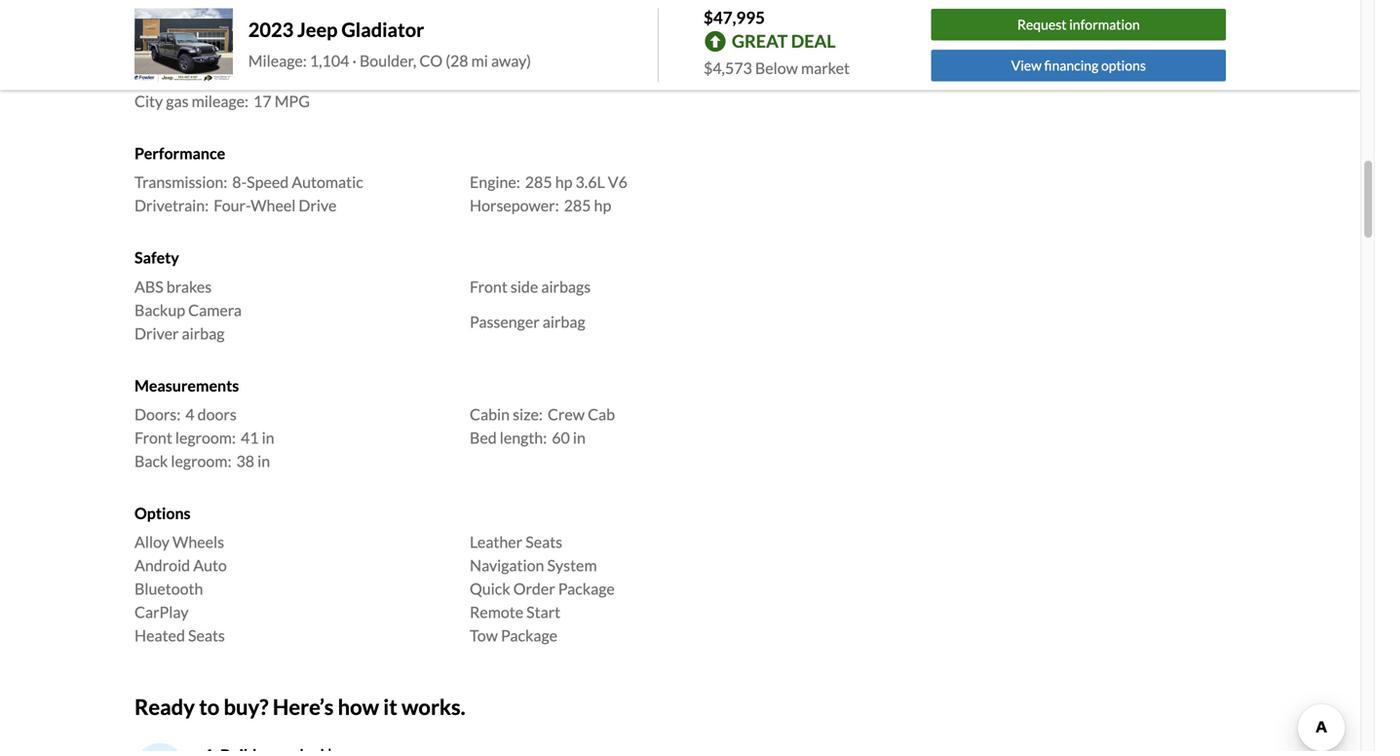 Task type: locate. For each thing, give the bounding box(es) containing it.
0 vertical spatial gas
[[533, 44, 555, 63]]

performance
[[135, 144, 225, 163]]

legroom: down doors
[[175, 428, 236, 447]]

0 horizontal spatial hp
[[555, 173, 573, 192]]

package down start
[[501, 627, 558, 646]]

combined
[[135, 67, 205, 86]]

airbag inside abs brakes backup camera driver airbag
[[182, 324, 225, 343]]

fuel left economy
[[135, 15, 164, 34]]

automatic
[[292, 173, 363, 192]]

0 horizontal spatial seats
[[188, 627, 225, 646]]

1 vertical spatial seats
[[188, 627, 225, 646]]

0 horizontal spatial size:
[[200, 44, 230, 63]]

mileage: right away)
[[558, 44, 615, 63]]

legroom:
[[175, 428, 236, 447], [171, 452, 232, 471]]

0 horizontal spatial 22
[[235, 44, 253, 63]]

1 vertical spatial legroom:
[[171, 452, 232, 471]]

285 down 3.6l
[[564, 196, 591, 215]]

0 vertical spatial 285
[[525, 173, 552, 192]]

legroom: left 38
[[171, 452, 232, 471]]

market
[[801, 58, 850, 78]]

1 vertical spatial front
[[135, 428, 172, 447]]

transmission: 8-speed automatic drivetrain: four-wheel drive
[[135, 173, 363, 215]]

carplay
[[135, 603, 189, 622]]

airbag
[[543, 312, 586, 331], [182, 324, 225, 343]]

3.6l
[[576, 173, 605, 192]]

0 horizontal spatial mpg
[[275, 92, 310, 111]]

1 horizontal spatial 22
[[620, 44, 638, 63]]

highway
[[470, 44, 530, 63]]

mileage:
[[248, 51, 307, 70]]

works.
[[402, 695, 466, 720]]

fuel inside fuel tank size: 22 gal combined gas mileage: 19 mpg city gas mileage: 17 mpg
[[135, 44, 164, 63]]

size: inside cabin size: crew cab bed length: 60 in
[[513, 405, 543, 424]]

0 vertical spatial front
[[470, 277, 508, 296]]

(28
[[446, 51, 468, 70]]

1 horizontal spatial gas
[[208, 67, 231, 86]]

crew
[[548, 405, 585, 424]]

engine: 285 hp 3.6l v6 horsepower: 285 hp
[[470, 173, 628, 215]]

1,104
[[310, 51, 349, 70]]

$4,573
[[704, 58, 752, 78]]

front up back on the left bottom of the page
[[135, 428, 172, 447]]

type:
[[502, 67, 537, 86]]

2 22 from the left
[[620, 44, 638, 63]]

package down system
[[558, 580, 615, 599]]

city
[[135, 92, 163, 111]]

financing
[[1045, 57, 1099, 74]]

in right 38
[[257, 452, 270, 471]]

cab
[[588, 405, 615, 424]]

in inside cabin size: crew cab bed length: 60 in
[[573, 428, 586, 447]]

1 vertical spatial size:
[[513, 405, 543, 424]]

fuel down "highway"
[[470, 67, 499, 86]]

mpg right 19
[[321, 67, 357, 86]]

mileage: down gal
[[234, 67, 291, 86]]

it
[[383, 695, 398, 720]]

system
[[547, 556, 597, 575]]

size: down economy
[[200, 44, 230, 63]]

2 horizontal spatial gas
[[533, 44, 555, 63]]

doors
[[198, 405, 237, 424]]

doors: 4 doors front legroom: 41 in back legroom: 38 in
[[135, 405, 274, 471]]

navigation
[[470, 556, 544, 575]]

here's
[[273, 695, 334, 720]]

hp
[[555, 173, 573, 192], [594, 196, 612, 215]]

tank
[[167, 44, 197, 63]]

package
[[558, 580, 615, 599], [501, 627, 558, 646]]

0 horizontal spatial front
[[135, 428, 172, 447]]

2 vertical spatial gas
[[166, 92, 189, 111]]

1 vertical spatial mileage:
[[234, 67, 291, 86]]

gas
[[533, 44, 555, 63], [208, 67, 231, 86], [166, 92, 189, 111]]

alloy
[[135, 533, 170, 552]]

options
[[1102, 57, 1146, 74]]

mpg right 17
[[275, 92, 310, 111]]

side
[[511, 277, 538, 296]]

size: up length:
[[513, 405, 543, 424]]

deal
[[791, 30, 836, 52]]

cabin
[[470, 405, 510, 424]]

1 vertical spatial mpg
[[321, 67, 357, 86]]

in
[[262, 428, 274, 447], [573, 428, 586, 447], [257, 452, 270, 471]]

front left side
[[470, 277, 508, 296]]

1 vertical spatial fuel
[[135, 44, 164, 63]]

mpg left the $4,573
[[641, 44, 677, 63]]

size:
[[200, 44, 230, 63], [513, 405, 543, 424]]

0 vertical spatial mileage:
[[558, 44, 615, 63]]

fuel up 'combined'
[[135, 44, 164, 63]]

gas down 'combined'
[[166, 92, 189, 111]]

alloy wheels android auto bluetooth carplay heated seats
[[135, 533, 227, 646]]

away)
[[491, 51, 531, 70]]

airbag down camera
[[182, 324, 225, 343]]

gas right 'combined'
[[208, 67, 231, 86]]

1 22 from the left
[[235, 44, 253, 63]]

ready
[[135, 695, 195, 720]]

buy?
[[224, 695, 269, 720]]

tow
[[470, 627, 498, 646]]

38
[[236, 452, 254, 471]]

0 horizontal spatial airbag
[[182, 324, 225, 343]]

22 for gal
[[235, 44, 253, 63]]

below
[[755, 58, 798, 78]]

gas right away)
[[533, 44, 555, 63]]

2023 jeep gladiator mileage: 1,104 · boulder, co (28 mi away)
[[248, 18, 531, 70]]

highway gas mileage: 22 mpg fuel type:
[[470, 44, 677, 86]]

0 vertical spatial mpg
[[641, 44, 677, 63]]

drive
[[299, 196, 337, 215]]

start
[[527, 603, 561, 622]]

fuel economy
[[135, 15, 231, 34]]

$4,573 below market
[[704, 58, 850, 78]]

view
[[1012, 57, 1042, 74]]

seats
[[526, 533, 563, 552], [188, 627, 225, 646]]

airbag down airbags
[[543, 312, 586, 331]]

2 vertical spatial fuel
[[470, 67, 499, 86]]

hp left 3.6l
[[555, 173, 573, 192]]

2 vertical spatial mileage:
[[192, 92, 249, 111]]

1 vertical spatial 285
[[564, 196, 591, 215]]

mileage: left 17
[[192, 92, 249, 111]]

2023 jeep gladiator image
[[135, 8, 233, 82]]

22 for mpg
[[620, 44, 638, 63]]

1 horizontal spatial airbag
[[543, 312, 586, 331]]

2 horizontal spatial mpg
[[641, 44, 677, 63]]

1 horizontal spatial hp
[[594, 196, 612, 215]]

hp down 3.6l
[[594, 196, 612, 215]]

mileage:
[[558, 44, 615, 63], [234, 67, 291, 86], [192, 92, 249, 111]]

seats up system
[[526, 533, 563, 552]]

285 up horsepower:
[[525, 173, 552, 192]]

in right 60
[[573, 428, 586, 447]]

speed
[[247, 173, 289, 192]]

2 vertical spatial mpg
[[275, 92, 310, 111]]

1 horizontal spatial size:
[[513, 405, 543, 424]]

1 horizontal spatial seats
[[526, 533, 563, 552]]

0 vertical spatial size:
[[200, 44, 230, 63]]

0 vertical spatial legroom:
[[175, 428, 236, 447]]

cabin size: crew cab bed length: 60 in
[[470, 405, 615, 447]]

0 vertical spatial seats
[[526, 533, 563, 552]]

0 vertical spatial fuel
[[135, 15, 164, 34]]

285
[[525, 173, 552, 192], [564, 196, 591, 215]]

in right 41
[[262, 428, 274, 447]]

1 horizontal spatial 285
[[564, 196, 591, 215]]

mi
[[471, 51, 488, 70]]

seats right heated
[[188, 627, 225, 646]]

22 inside highway gas mileage: 22 mpg fuel type:
[[620, 44, 638, 63]]

front
[[470, 277, 508, 296], [135, 428, 172, 447]]

gladiator
[[342, 18, 424, 41]]

22 inside fuel tank size: 22 gal combined gas mileage: 19 mpg city gas mileage: 17 mpg
[[235, 44, 253, 63]]



Task type: vqa. For each thing, say whether or not it's contained in the screenshot.
Mpg inside Highway gas mileage: 22 MPG Fuel type:
yes



Task type: describe. For each thing, give the bounding box(es) containing it.
gal
[[256, 44, 276, 63]]

co
[[420, 51, 443, 70]]

request information
[[1018, 16, 1140, 33]]

0 horizontal spatial 285
[[525, 173, 552, 192]]

leather seats navigation system quick order package remote start tow package
[[470, 533, 615, 646]]

drivetrain:
[[135, 196, 209, 215]]

19
[[300, 67, 318, 86]]

8-
[[232, 173, 247, 192]]

measurements
[[135, 376, 239, 395]]

0 vertical spatial package
[[558, 580, 615, 599]]

great deal
[[732, 30, 836, 52]]

size: inside fuel tank size: 22 gal combined gas mileage: 19 mpg city gas mileage: 17 mpg
[[200, 44, 230, 63]]

fuel tank size: 22 gal combined gas mileage: 19 mpg city gas mileage: 17 mpg
[[135, 44, 357, 111]]

mpg inside highway gas mileage: 22 mpg fuel type:
[[641, 44, 677, 63]]

seats inside alloy wheels android auto bluetooth carplay heated seats
[[188, 627, 225, 646]]

front inside doors: 4 doors front legroom: 41 in back legroom: 38 in
[[135, 428, 172, 447]]

information
[[1070, 16, 1140, 33]]

0 vertical spatial hp
[[555, 173, 573, 192]]

front side airbags
[[470, 277, 591, 296]]

airbags
[[541, 277, 591, 296]]

to
[[199, 695, 220, 720]]

view financing options button
[[932, 50, 1226, 81]]

fuel inside highway gas mileage: 22 mpg fuel type:
[[470, 67, 499, 86]]

41
[[241, 428, 259, 447]]

brakes
[[167, 277, 212, 296]]

4
[[185, 405, 195, 424]]

leather
[[470, 533, 523, 552]]

four-
[[214, 196, 251, 215]]

0 horizontal spatial gas
[[166, 92, 189, 111]]

mileage: inside highway gas mileage: 22 mpg fuel type:
[[558, 44, 615, 63]]

fuel for fuel economy
[[135, 15, 164, 34]]

great
[[732, 30, 788, 52]]

transmission:
[[135, 173, 227, 192]]

fuel for fuel tank size: 22 gal combined gas mileage: 19 mpg city gas mileage: 17 mpg
[[135, 44, 164, 63]]

driver
[[135, 324, 179, 343]]

$47,995
[[704, 7, 765, 27]]

request information button
[[932, 9, 1226, 41]]

1 vertical spatial gas
[[208, 67, 231, 86]]

1 horizontal spatial front
[[470, 277, 508, 296]]

passenger airbag
[[470, 312, 586, 331]]

v6
[[608, 173, 628, 192]]

camera
[[188, 301, 242, 320]]

view financing options
[[1012, 57, 1146, 74]]

2023
[[248, 18, 294, 41]]

boulder,
[[360, 51, 417, 70]]

jeep
[[297, 18, 338, 41]]

heated
[[135, 627, 185, 646]]

horsepower:
[[470, 196, 559, 215]]

abs
[[135, 277, 164, 296]]

17
[[254, 92, 272, 111]]

quick
[[470, 580, 510, 599]]

wheel
[[251, 196, 296, 215]]

how
[[338, 695, 379, 720]]

economy
[[167, 15, 231, 34]]

·
[[352, 51, 357, 70]]

safety
[[135, 248, 179, 267]]

doors:
[[135, 405, 181, 424]]

passenger
[[470, 312, 540, 331]]

1 vertical spatial package
[[501, 627, 558, 646]]

back
[[135, 452, 168, 471]]

engine:
[[470, 173, 520, 192]]

android
[[135, 556, 190, 575]]

1 vertical spatial hp
[[594, 196, 612, 215]]

remote
[[470, 603, 524, 622]]

options
[[135, 504, 191, 523]]

60
[[552, 428, 570, 447]]

ready to buy? here's how it works.
[[135, 695, 466, 720]]

abs brakes backup camera driver airbag
[[135, 277, 242, 343]]

1 horizontal spatial mpg
[[321, 67, 357, 86]]

backup
[[135, 301, 185, 320]]

seats inside leather seats navigation system quick order package remote start tow package
[[526, 533, 563, 552]]

bluetooth
[[135, 580, 203, 599]]

order
[[513, 580, 555, 599]]

gas inside highway gas mileage: 22 mpg fuel type:
[[533, 44, 555, 63]]

wheels
[[173, 533, 224, 552]]

auto
[[193, 556, 227, 575]]



